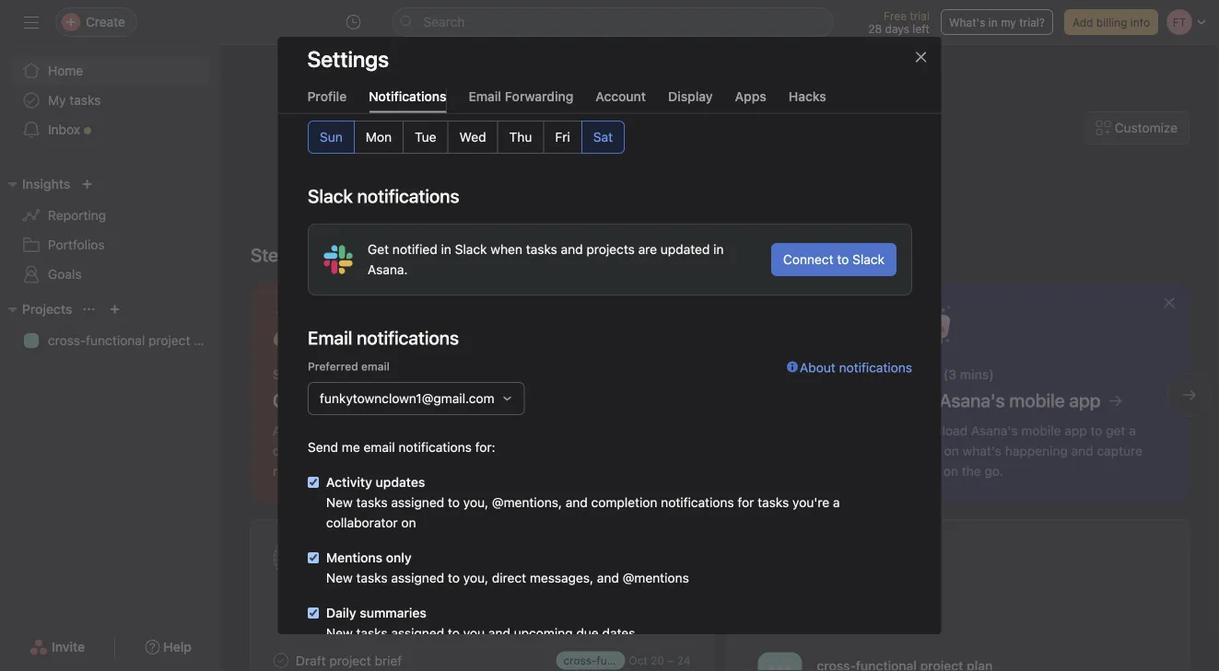 Task type: locate. For each thing, give the bounding box(es) containing it.
1 vertical spatial project
[[329, 654, 371, 669]]

0 vertical spatial email
[[361, 361, 389, 374]]

email right me
[[363, 441, 395, 456]]

and inside mentions only new tasks assigned to you, direct messages, and @mentions
[[597, 571, 619, 587]]

what's in my trial?
[[949, 16, 1045, 29]]

0 horizontal spatial slack
[[455, 242, 487, 258]]

portfolios link
[[11, 230, 210, 260]]

2 vertical spatial assigned
[[391, 627, 444, 642]]

0 vertical spatial you,
[[463, 496, 488, 511]]

for
[[737, 496, 754, 511]]

in
[[989, 16, 998, 29], [441, 242, 451, 258], [713, 242, 724, 258]]

notified
[[392, 242, 437, 258]]

preferred email
[[307, 361, 389, 374]]

and inside get notified in slack when tasks and projects are updated in asana.
[[560, 242, 583, 258]]

None checkbox
[[307, 553, 318, 565], [307, 609, 318, 620], [307, 553, 318, 565], [307, 609, 318, 620]]

add
[[1073, 16, 1094, 29]]

new for new tasks assigned to you, direct messages, and @mentions
[[326, 571, 352, 587]]

tue button
[[402, 121, 448, 154]]

2 assigned from the top
[[391, 571, 444, 587]]

new inside "activity updates new tasks assigned to you, @mentions, and completion notifications for tasks you're a collaborator on"
[[326, 496, 352, 511]]

1 horizontal spatial slack
[[852, 253, 884, 268]]

what's in my trial? button
[[941, 9, 1053, 35]]

completed image
[[270, 650, 292, 672]]

assigned down only
[[391, 571, 444, 587]]

slack
[[455, 242, 487, 258], [852, 253, 884, 268]]

and
[[560, 242, 583, 258], [565, 496, 587, 511], [597, 571, 619, 587], [488, 627, 510, 642]]

updates
[[375, 476, 425, 491]]

inbox link
[[11, 115, 210, 145]]

you, left direct
[[463, 571, 488, 587]]

thu button
[[497, 121, 544, 154]]

good morning, funky
[[585, 157, 855, 192]]

notifications left the for at the right of page
[[661, 496, 734, 511]]

tasks right my
[[69, 93, 101, 108]]

1 you, from the top
[[463, 496, 488, 511]]

None checkbox
[[307, 478, 318, 489]]

email forwarding button
[[469, 88, 574, 113]]

when
[[490, 242, 522, 258]]

@mentions,
[[492, 496, 562, 511]]

create
[[297, 616, 332, 629]]

hacks button
[[789, 88, 826, 113]]

to up daily summaries new tasks assigned to you and upcoming due dates
[[447, 571, 459, 587]]

notifications
[[839, 361, 912, 376], [398, 441, 471, 456], [661, 496, 734, 511]]

assigned down summaries at the bottom
[[391, 627, 444, 642]]

projects button
[[0, 299, 72, 321]]

0 horizontal spatial in
[[441, 242, 451, 258]]

1 horizontal spatial notifications
[[661, 496, 734, 511]]

you, for @mentions,
[[463, 496, 488, 511]]

overdue button
[[417, 575, 469, 600]]

new for new tasks assigned to you, @mentions, and completion notifications for tasks you're a collaborator on
[[326, 496, 352, 511]]

tasks right when
[[526, 242, 557, 258]]

create task
[[297, 616, 358, 629]]

free trial 28 days left
[[869, 9, 930, 35]]

my tasks
[[48, 93, 101, 108]]

cross-functional project plan
[[48, 333, 219, 348]]

daily
[[326, 606, 356, 622]]

funkytownclown1@gmail.com
[[319, 392, 494, 407]]

0 vertical spatial project
[[148, 333, 190, 348]]

you, left @mentions,
[[463, 496, 488, 511]]

cross-
[[48, 333, 86, 348]]

1 vertical spatial assigned
[[391, 571, 444, 587]]

mon button
[[353, 121, 403, 154]]

you're
[[792, 496, 829, 511]]

new down activity
[[326, 496, 352, 511]]

tasks right the for at the right of page
[[757, 496, 789, 511]]

collaborator
[[326, 516, 397, 531]]

project left brief
[[329, 654, 371, 669]]

to inside beginner 4 more to level up
[[749, 233, 761, 248]]

messages,
[[529, 571, 593, 587]]

2 vertical spatial new
[[326, 627, 352, 642]]

days
[[885, 22, 910, 35]]

funkytownclown1@gmail.com button
[[307, 383, 525, 416]]

tasks down my tasks
[[356, 571, 387, 587]]

1 vertical spatial you,
[[463, 571, 488, 587]]

new inside daily summaries new tasks assigned to you and upcoming due dates
[[326, 627, 352, 642]]

notifications up updates
[[398, 441, 471, 456]]

project left plan at left
[[148, 333, 190, 348]]

search list box
[[392, 7, 835, 37]]

project
[[148, 333, 190, 348], [329, 654, 371, 669]]

activity updates new tasks assigned to you, @mentions, and completion notifications for tasks you're a collaborator on
[[326, 476, 840, 531]]

1 vertical spatial notifications
[[398, 441, 471, 456]]

and right messages,
[[597, 571, 619, 587]]

you,
[[463, 496, 488, 511], [463, 571, 488, 587]]

morning,
[[662, 157, 772, 192]]

slack icon image
[[323, 246, 353, 275]]

notifications inside "activity updates new tasks assigned to you, @mentions, and completion notifications for tasks you're a collaborator on"
[[661, 496, 734, 511]]

and left completion
[[565, 496, 587, 511]]

you
[[463, 627, 484, 642]]

0 vertical spatial new
[[326, 496, 352, 511]]

slack inside get notified in slack when tasks and projects are updated in asana.
[[455, 242, 487, 258]]

apps
[[735, 88, 767, 104]]

cross-functional project plan link
[[11, 326, 219, 356]]

assigned inside "activity updates new tasks assigned to you, @mentions, and completion notifications for tasks you're a collaborator on"
[[391, 496, 444, 511]]

email down email notifications
[[361, 361, 389, 374]]

in right 4
[[713, 242, 724, 258]]

thu
[[509, 130, 532, 145]]

tasks down summaries at the bottom
[[356, 627, 387, 642]]

wed
[[459, 130, 486, 145]]

me
[[341, 441, 360, 456]]

you, inside "activity updates new tasks assigned to you, @mentions, and completion notifications for tasks you're a collaborator on"
[[463, 496, 488, 511]]

new inside mentions only new tasks assigned to you, direct messages, and @mentions
[[326, 571, 352, 587]]

tue
[[414, 130, 436, 145]]

apps button
[[735, 88, 767, 113]]

to left level
[[749, 233, 761, 248]]

0 vertical spatial assigned
[[391, 496, 444, 511]]

1 new from the top
[[326, 496, 352, 511]]

assigned inside daily summaries new tasks assigned to you and upcoming due dates
[[391, 627, 444, 642]]

3 new from the top
[[326, 627, 352, 642]]

4
[[704, 233, 712, 248]]

assigned up "on"
[[391, 496, 444, 511]]

my tasks
[[333, 546, 407, 567]]

0 horizontal spatial project
[[148, 333, 190, 348]]

2 horizontal spatial in
[[989, 16, 998, 29]]

2 horizontal spatial notifications
[[839, 361, 912, 376]]

new down daily in the left of the page
[[326, 627, 352, 642]]

my tasks link
[[333, 544, 690, 570]]

activity
[[326, 476, 372, 491]]

new down mentions
[[326, 571, 352, 587]]

connect
[[783, 253, 833, 268]]

and left projects
[[560, 242, 583, 258]]

notifications right about
[[839, 361, 912, 376]]

and right you
[[488, 627, 510, 642]]

goals link
[[11, 260, 210, 289]]

you, inside mentions only new tasks assigned to you, direct messages, and @mentions
[[463, 571, 488, 587]]

mentions only new tasks assigned to you, direct messages, and @mentions
[[326, 551, 689, 587]]

1 assigned from the top
[[391, 496, 444, 511]]

to inside daily summaries new tasks assigned to you and upcoming due dates
[[447, 627, 459, 642]]

in right notified at top
[[441, 242, 451, 258]]

2 new from the top
[[326, 571, 352, 587]]

funky
[[778, 157, 855, 192]]

inbox
[[48, 122, 80, 137]]

slack left when
[[455, 242, 487, 258]]

wed button
[[447, 121, 498, 154]]

to
[[749, 233, 761, 248], [303, 244, 319, 266], [837, 253, 849, 268], [447, 496, 459, 511], [447, 571, 459, 587], [447, 627, 459, 642]]

in left my
[[989, 16, 998, 29]]

create task button
[[274, 610, 363, 635]]

projects element
[[0, 293, 221, 359]]

3 assigned from the top
[[391, 627, 444, 642]]

2 you, from the top
[[463, 571, 488, 587]]

2 vertical spatial notifications
[[661, 496, 734, 511]]

assigned inside mentions only new tasks assigned to you, direct messages, and @mentions
[[391, 571, 444, 587]]

in inside what's in my trial? button
[[989, 16, 998, 29]]

add billing info
[[1073, 16, 1150, 29]]

1 vertical spatial new
[[326, 571, 352, 587]]

slack right connect
[[852, 253, 884, 268]]

info
[[1131, 16, 1150, 29]]

to left you
[[447, 627, 459, 642]]

tasks
[[69, 93, 101, 108], [526, 242, 557, 258], [356, 496, 387, 511], [757, 496, 789, 511], [356, 571, 387, 587], [356, 627, 387, 642]]

hacks
[[789, 88, 826, 104]]

28
[[869, 22, 882, 35]]

to left slack icon
[[303, 244, 319, 266]]

level
[[765, 233, 792, 248]]

to left @mentions,
[[447, 496, 459, 511]]

add billing info button
[[1064, 9, 1159, 35]]

reporting
[[48, 208, 106, 223]]

projects
[[22, 302, 72, 317]]



Task type: vqa. For each thing, say whether or not it's contained in the screenshot.
getting at the left bottom
no



Task type: describe. For each thing, give the bounding box(es) containing it.
assigned for updates
[[391, 496, 444, 511]]

send me email notifications for:
[[307, 441, 495, 456]]

upcoming
[[333, 575, 395, 590]]

search button
[[392, 7, 835, 37]]

project inside 'link'
[[148, 333, 190, 348]]

asana.
[[367, 263, 407, 278]]

a
[[833, 496, 840, 511]]

plan
[[194, 333, 219, 348]]

scroll card carousel right image
[[1183, 388, 1197, 403]]

1 horizontal spatial in
[[713, 242, 724, 258]]

trial?
[[1020, 16, 1045, 29]]

completion
[[591, 496, 657, 511]]

oct 20 – 24
[[629, 655, 691, 668]]

daily summaries new tasks assigned to you and upcoming due dates
[[326, 606, 635, 642]]

and inside daily summaries new tasks assigned to you and upcoming due dates
[[488, 627, 510, 642]]

display
[[668, 88, 713, 104]]

notifications button
[[369, 88, 447, 113]]

about notifications
[[800, 361, 912, 376]]

to inside mentions only new tasks assigned to you, direct messages, and @mentions
[[447, 571, 459, 587]]

draft project brief
[[296, 654, 402, 669]]

email forwarding
[[469, 88, 574, 104]]

display button
[[668, 88, 713, 113]]

and inside "activity updates new tasks assigned to you, @mentions, and completion notifications for tasks you're a collaborator on"
[[565, 496, 587, 511]]

profile
[[307, 88, 347, 104]]

reporting link
[[11, 201, 210, 230]]

0 horizontal spatial notifications
[[398, 441, 471, 456]]

customize
[[1115, 120, 1178, 135]]

24
[[677, 655, 691, 668]]

for:
[[475, 441, 495, 456]]

Completed checkbox
[[270, 650, 292, 672]]

close image
[[914, 50, 929, 65]]

sun
[[319, 130, 342, 145]]

my
[[48, 93, 66, 108]]

mon
[[365, 130, 391, 145]]

my
[[1001, 16, 1016, 29]]

oct
[[629, 655, 648, 668]]

board image
[[769, 664, 791, 672]]

upcoming
[[514, 627, 572, 642]]

search
[[424, 14, 465, 29]]

sun button
[[307, 121, 354, 154]]

account button
[[596, 88, 646, 113]]

preferred
[[307, 361, 358, 374]]

insights button
[[0, 173, 70, 195]]

about notifications link
[[787, 359, 912, 438]]

20
[[651, 655, 664, 668]]

you, for direct
[[463, 571, 488, 587]]

tasks up the collaborator
[[356, 496, 387, 511]]

get
[[367, 242, 389, 258]]

tasks inside mentions only new tasks assigned to you, direct messages, and @mentions
[[356, 571, 387, 587]]

tasks inside daily summaries new tasks assigned to you and upcoming due dates
[[356, 627, 387, 642]]

0 vertical spatial notifications
[[839, 361, 912, 376]]

global element
[[0, 45, 221, 156]]

insights element
[[0, 168, 221, 293]]

task
[[335, 616, 358, 629]]

sat
[[593, 130, 613, 145]]

goals
[[48, 267, 82, 282]]

direct
[[492, 571, 526, 587]]

1 horizontal spatial project
[[329, 654, 371, 669]]

tasks inside get notified in slack when tasks and projects are updated in asana.
[[526, 242, 557, 258]]

on
[[401, 516, 416, 531]]

@mentions
[[622, 571, 689, 587]]

draft
[[296, 654, 326, 669]]

about
[[800, 361, 835, 376]]

fri button
[[543, 121, 582, 154]]

trial
[[910, 9, 930, 22]]

summaries
[[359, 606, 426, 622]]

assigned for only
[[391, 571, 444, 587]]

get notified in slack when tasks and projects are updated in asana.
[[367, 242, 724, 278]]

updated
[[660, 242, 710, 258]]

invite
[[52, 640, 85, 655]]

tasks inside global element
[[69, 93, 101, 108]]

email
[[469, 88, 501, 104]]

connect to slack
[[783, 253, 884, 268]]

sat button
[[581, 121, 625, 154]]

forwarding
[[505, 88, 574, 104]]

functional
[[86, 333, 145, 348]]

steps
[[251, 244, 299, 266]]

to inside "activity updates new tasks assigned to you, @mentions, and completion notifications for tasks you're a collaborator on"
[[447, 496, 459, 511]]

1 vertical spatial email
[[363, 441, 395, 456]]

home link
[[11, 56, 210, 86]]

completed
[[491, 575, 558, 590]]

projects
[[586, 242, 634, 258]]

dates
[[602, 627, 635, 642]]

add profile photo image
[[274, 536, 318, 581]]

what's
[[949, 16, 986, 29]]

customize button
[[1085, 112, 1190, 145]]

new for new tasks assigned to you and upcoming due dates
[[326, 627, 352, 642]]

due
[[576, 627, 598, 642]]

left
[[913, 22, 930, 35]]

slack notifications
[[307, 186, 459, 207]]

billing
[[1097, 16, 1128, 29]]

send
[[307, 441, 338, 456]]

free
[[884, 9, 907, 22]]

hide sidebar image
[[24, 15, 39, 29]]

brief
[[375, 654, 402, 669]]

to right connect
[[837, 253, 849, 268]]

more
[[716, 233, 746, 248]]

beginner
[[635, 232, 697, 249]]

assigned for summaries
[[391, 627, 444, 642]]

upcoming button
[[333, 575, 395, 600]]



